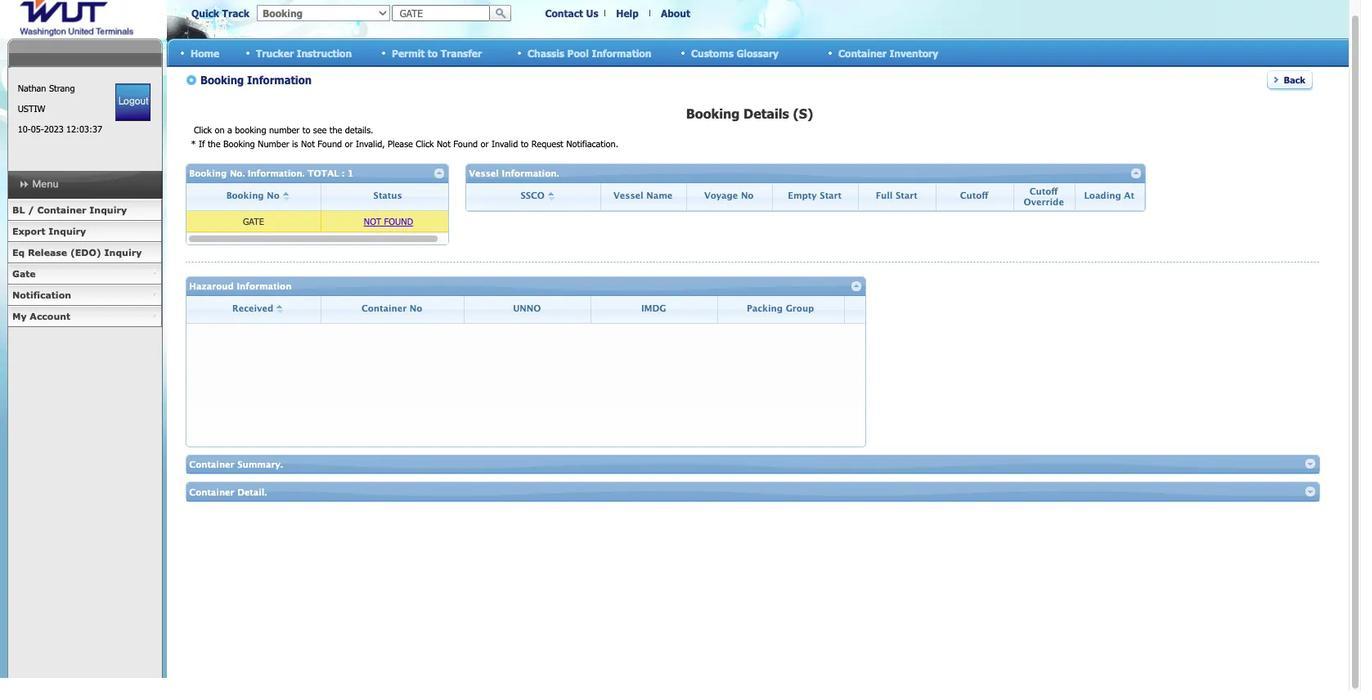 Task type: vqa. For each thing, say whether or not it's contained in the screenshot.
04-
no



Task type: describe. For each thing, give the bounding box(es) containing it.
nathan
[[18, 83, 46, 93]]

trucker
[[256, 47, 294, 58]]

10-05-2023 12:03:37
[[18, 124, 102, 134]]

help
[[616, 7, 639, 19]]

help link
[[616, 7, 639, 19]]

account
[[30, 311, 70, 322]]

nathan strang
[[18, 83, 75, 93]]

my
[[12, 311, 27, 322]]

notification link
[[7, 285, 162, 306]]

bl
[[12, 205, 25, 215]]

home
[[191, 47, 219, 58]]

bl / container inquiry link
[[7, 200, 162, 221]]

about
[[661, 7, 690, 19]]

container inventory
[[839, 47, 938, 58]]

contact
[[545, 7, 583, 19]]

0 vertical spatial container
[[839, 47, 887, 58]]

export inquiry
[[12, 226, 86, 236]]

release
[[28, 247, 67, 258]]

customs glossary
[[691, 47, 779, 58]]

track
[[222, 7, 249, 19]]

trucker instruction
[[256, 47, 352, 58]]

12:03:37
[[66, 124, 102, 134]]

transfer
[[441, 47, 482, 58]]

(edo)
[[70, 247, 101, 258]]

customs
[[691, 47, 734, 58]]

glossary
[[737, 47, 779, 58]]

inventory
[[890, 47, 938, 58]]

10-
[[18, 124, 31, 134]]

my account link
[[7, 306, 162, 327]]

/
[[28, 205, 34, 215]]

container inside bl / container inquiry link
[[37, 205, 86, 215]]

ustiw
[[18, 103, 45, 114]]

notification
[[12, 290, 71, 300]]



Task type: locate. For each thing, give the bounding box(es) containing it.
05-
[[31, 124, 44, 134]]

inquiry down bl / container inquiry
[[49, 226, 86, 236]]

inquiry for (edo)
[[104, 247, 142, 258]]

None text field
[[392, 5, 490, 21]]

about link
[[661, 7, 690, 19]]

inquiry right (edo)
[[104, 247, 142, 258]]

eq release (edo) inquiry link
[[7, 242, 162, 263]]

strang
[[49, 83, 75, 93]]

permit to transfer
[[392, 47, 482, 58]]

1 horizontal spatial container
[[839, 47, 887, 58]]

bl / container inquiry
[[12, 205, 127, 215]]

us
[[586, 7, 598, 19]]

quick
[[191, 7, 219, 19]]

0 vertical spatial inquiry
[[89, 205, 127, 215]]

instruction
[[297, 47, 352, 58]]

contact us
[[545, 7, 598, 19]]

chassis
[[528, 47, 565, 58]]

container up export inquiry on the top left of page
[[37, 205, 86, 215]]

inquiry for container
[[89, 205, 127, 215]]

inquiry
[[89, 205, 127, 215], [49, 226, 86, 236], [104, 247, 142, 258]]

1 vertical spatial container
[[37, 205, 86, 215]]

chassis pool information
[[528, 47, 652, 58]]

2 vertical spatial inquiry
[[104, 247, 142, 258]]

2023
[[44, 124, 64, 134]]

contact us link
[[545, 7, 598, 19]]

eq
[[12, 247, 25, 258]]

0 horizontal spatial container
[[37, 205, 86, 215]]

permit
[[392, 47, 425, 58]]

login image
[[116, 83, 151, 121]]

my account
[[12, 311, 70, 322]]

container left inventory
[[839, 47, 887, 58]]

export inquiry link
[[7, 221, 162, 242]]

gate link
[[7, 263, 162, 285]]

pool
[[567, 47, 589, 58]]

gate
[[12, 268, 36, 279]]

export
[[12, 226, 45, 236]]

1 vertical spatial inquiry
[[49, 226, 86, 236]]

eq release (edo) inquiry
[[12, 247, 142, 258]]

quick track
[[191, 7, 249, 19]]

inquiry up the export inquiry link
[[89, 205, 127, 215]]

to
[[428, 47, 438, 58]]

container
[[839, 47, 887, 58], [37, 205, 86, 215]]

information
[[592, 47, 652, 58]]



